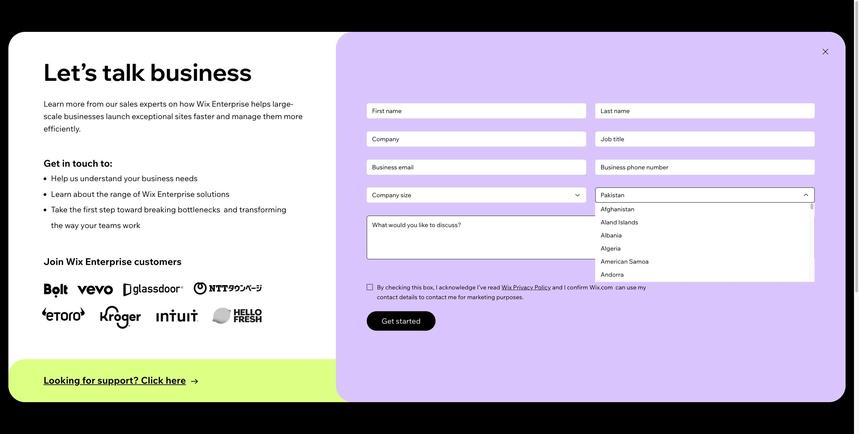 Task type: describe. For each thing, give the bounding box(es) containing it.
Job title text field
[[595, 132, 815, 147]]

Company text field
[[367, 132, 586, 147]]

What would you like to discuss? text field
[[367, 216, 815, 260]]

Business phone number telephone field
[[595, 160, 815, 175]]



Task type: locate. For each thing, give the bounding box(es) containing it.
First name text field
[[367, 103, 586, 118]]

list box
[[596, 203, 815, 295]]

Last name text field
[[595, 103, 815, 118]]

Business email email field
[[367, 160, 586, 175]]

option
[[596, 281, 810, 295]]



Task type: vqa. For each thing, say whether or not it's contained in the screenshot.
The
no



